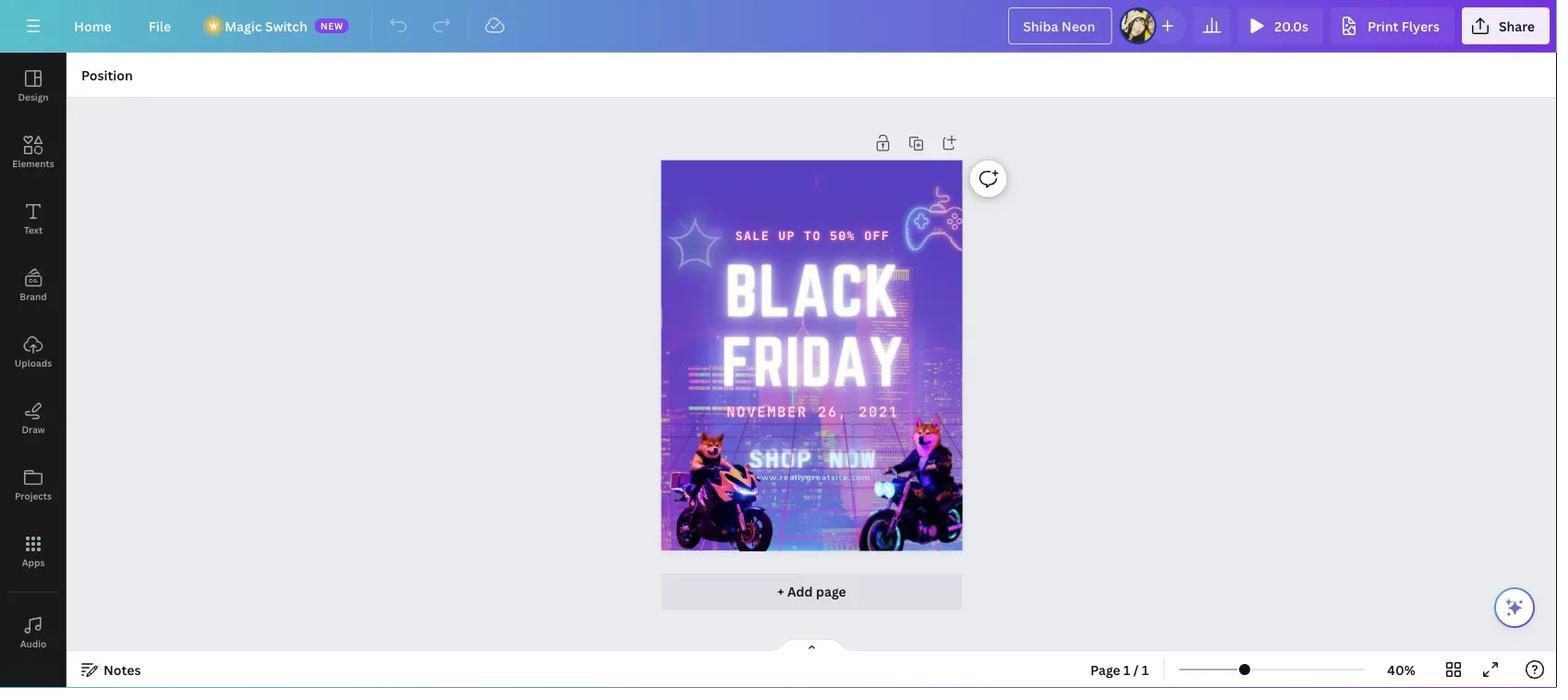 Task type: locate. For each thing, give the bounding box(es) containing it.
to
[[804, 229, 822, 243]]

brand
[[20, 290, 47, 303]]

share button
[[1463, 7, 1550, 44]]

1
[[1124, 662, 1131, 679], [1142, 662, 1149, 679]]

apps
[[22, 557, 45, 569]]

1 right /
[[1142, 662, 1149, 679]]

audio
[[20, 638, 47, 650]]

26,
[[818, 404, 849, 421]]

up
[[779, 229, 796, 243]]

1 left /
[[1124, 662, 1131, 679]]

colorful spotlight image
[[661, 195, 921, 603], [791, 200, 1051, 609]]

november 26, 2021
[[727, 404, 899, 421]]

brand button
[[0, 252, 67, 319]]

40%
[[1388, 662, 1416, 679]]

2 1 from the left
[[1142, 662, 1149, 679]]

projects button
[[0, 452, 67, 519]]

share
[[1499, 17, 1536, 35]]

draw
[[22, 423, 45, 436]]

show pages image
[[768, 639, 857, 654]]

file
[[149, 17, 171, 35]]

uploads button
[[0, 319, 67, 386]]

2021
[[859, 404, 899, 421]]

page
[[1091, 662, 1121, 679]]

text
[[24, 224, 43, 236]]

20.0s button
[[1238, 7, 1324, 44]]

page 1 / 1
[[1091, 662, 1149, 679]]

audio button
[[0, 600, 67, 667]]

design button
[[0, 53, 67, 119]]

print flyers button
[[1331, 7, 1455, 44]]

off
[[864, 229, 890, 243]]

text button
[[0, 186, 67, 252]]

side panel tab list
[[0, 53, 67, 689]]

+ add page
[[778, 583, 847, 601]]

position button
[[74, 60, 140, 90]]

now
[[829, 445, 877, 474]]

print
[[1368, 17, 1399, 35]]

0 horizontal spatial 1
[[1124, 662, 1131, 679]]

+ add page button
[[661, 573, 963, 610]]

design
[[18, 91, 49, 103]]

1 horizontal spatial 1
[[1142, 662, 1149, 679]]

shop
[[749, 445, 813, 474]]

20.0s
[[1275, 17, 1309, 35]]

november
[[727, 404, 808, 421]]

uploads
[[15, 357, 52, 369]]



Task type: describe. For each thing, give the bounding box(es) containing it.
home link
[[59, 7, 126, 44]]

position
[[81, 66, 133, 84]]

notes button
[[74, 655, 148, 685]]

friday
[[722, 326, 904, 399]]

black
[[725, 252, 900, 330]]

sale up to 50% off
[[736, 229, 890, 243]]

canva assistant image
[[1504, 597, 1526, 619]]

switch
[[265, 17, 308, 35]]

40% button
[[1372, 655, 1432, 685]]

1 1 from the left
[[1124, 662, 1131, 679]]

notes
[[104, 662, 141, 679]]

/
[[1134, 662, 1139, 679]]

draw button
[[0, 386, 67, 452]]

magic switch
[[225, 17, 308, 35]]

file button
[[134, 7, 186, 44]]

projects
[[15, 490, 52, 502]]

elements
[[12, 157, 54, 170]]

Design title text field
[[1009, 7, 1113, 44]]

flyers
[[1402, 17, 1440, 35]]

new
[[321, 19, 344, 32]]

videos image
[[0, 667, 67, 689]]

page
[[816, 583, 847, 601]]

elements button
[[0, 119, 67, 186]]

sale
[[736, 229, 770, 243]]

print flyers
[[1368, 17, 1440, 35]]

www.reallygreatsite.com
[[754, 474, 871, 483]]

magic
[[225, 17, 262, 35]]

home
[[74, 17, 112, 35]]

main menu bar
[[0, 0, 1558, 53]]

+
[[778, 583, 785, 601]]

50%
[[830, 229, 856, 243]]

apps button
[[0, 519, 67, 585]]

shop now
[[749, 445, 877, 474]]

add
[[788, 583, 813, 601]]



Task type: vqa. For each thing, say whether or not it's contained in the screenshot.
Home link
yes



